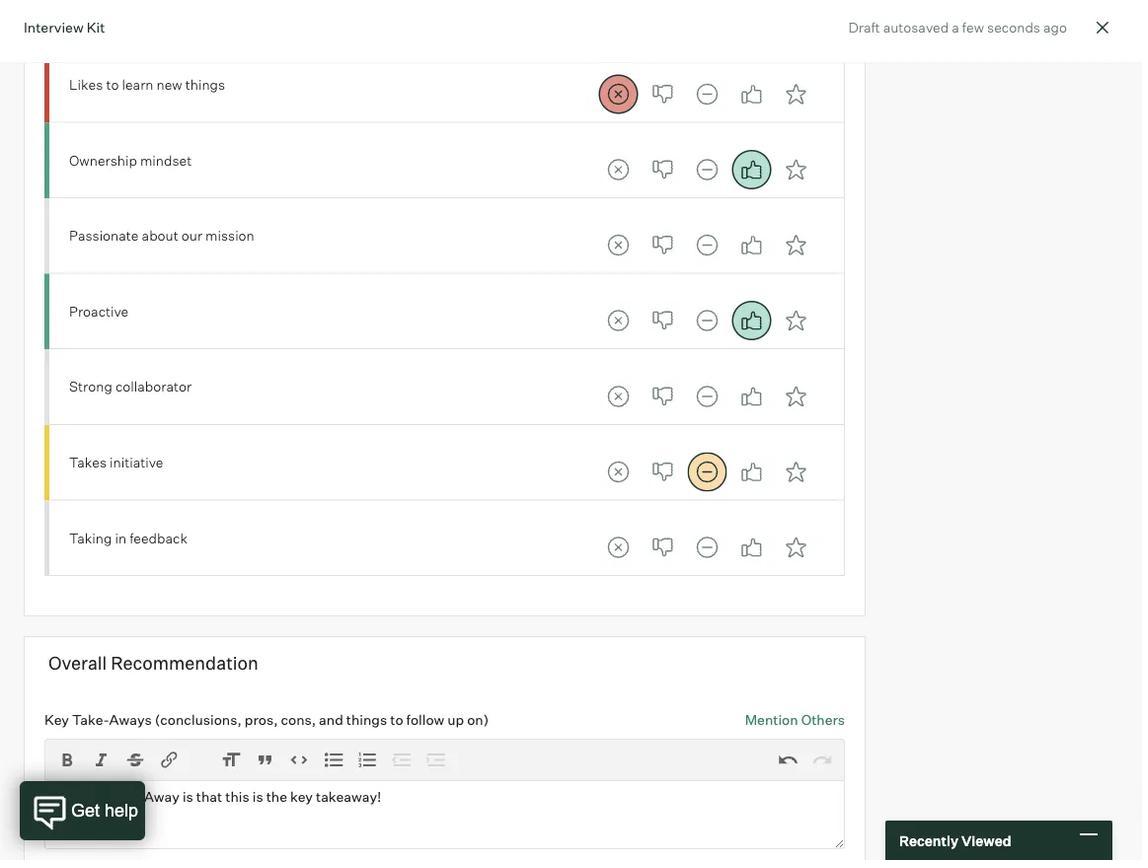 Task type: describe. For each thing, give the bounding box(es) containing it.
recommendation
[[111, 653, 258, 675]]

yes button for mindset
[[732, 151, 772, 190]]

The Key Take Away is that this is the key takeaway! text field
[[44, 781, 845, 850]]

initiative
[[110, 454, 163, 472]]

strong yes image for to
[[777, 75, 816, 114]]

ago
[[1044, 19, 1067, 36]]

yes button for initiative
[[732, 453, 772, 493]]

strong yes image for takes initiative
[[777, 453, 816, 493]]

definitely not image for about
[[599, 226, 638, 266]]

strong
[[69, 379, 112, 396]]

definitely not button for to
[[599, 75, 638, 114]]

yes button for to
[[732, 75, 772, 114]]

seconds
[[987, 19, 1040, 36]]

no image for feedback
[[643, 529, 683, 568]]

1 horizontal spatial to
[[390, 712, 403, 729]]

and
[[319, 712, 343, 729]]

key
[[290, 789, 313, 806]]

no button for about
[[643, 226, 683, 266]]

definitely not image for to
[[599, 75, 638, 114]]

no button for collaborator
[[643, 377, 683, 417]]

definitely not button for in
[[599, 529, 638, 568]]

yes button for collaborator
[[732, 377, 772, 417]]

likes to learn new things
[[69, 76, 225, 94]]

mention others link
[[745, 711, 845, 730]]

definitely not button for mindset
[[599, 151, 638, 190]]

passionate about our mission
[[69, 228, 255, 245]]

passionate
[[69, 228, 139, 245]]

yes button for in
[[732, 529, 772, 568]]

yes image for new
[[732, 75, 772, 114]]

no image for initiative
[[643, 453, 683, 493]]

no button for mindset
[[643, 151, 683, 190]]

tab list for collaborator
[[599, 377, 816, 417]]

mixed button for in
[[688, 529, 727, 568]]

pros,
[[245, 712, 278, 729]]

no image for our
[[643, 226, 683, 266]]

no image for collaborator
[[643, 377, 683, 417]]

takes initiative
[[69, 454, 163, 472]]

definitely not button for about
[[599, 226, 638, 266]]

about
[[142, 228, 178, 245]]

a
[[952, 19, 959, 36]]

the key take away is that this is the key takeaway!
[[54, 789, 381, 806]]

4 mixed button from the top
[[688, 302, 727, 341]]

this
[[225, 789, 249, 806]]

mixed image for to
[[688, 75, 727, 114]]

aways
[[109, 712, 152, 729]]

tab list for to
[[599, 75, 816, 114]]

mixed image for passionate about our mission
[[688, 226, 727, 266]]

others
[[801, 712, 845, 729]]

the
[[54, 789, 79, 806]]

0 horizontal spatial to
[[106, 76, 119, 94]]

strong yes button for collaborator
[[777, 377, 816, 417]]

1 is from the left
[[183, 789, 193, 806]]

recently
[[899, 832, 959, 850]]

our
[[181, 228, 202, 245]]

takes
[[69, 454, 107, 472]]

3 strong yes image from the top
[[777, 302, 816, 341]]

learn
[[122, 76, 153, 94]]

take
[[110, 789, 141, 806]]

4 strong yes button from the top
[[777, 302, 816, 341]]

definitely not button for collaborator
[[599, 377, 638, 417]]

thinker
[[166, 1, 210, 18]]

no button for in
[[643, 529, 683, 568]]

1 no image from the top
[[643, 302, 683, 341]]

follow
[[406, 712, 445, 729]]

overall recommendation
[[48, 653, 258, 675]]

interview kit
[[24, 18, 105, 36]]

0 vertical spatial key
[[44, 712, 69, 729]]

draft autosaved a few seconds ago
[[848, 19, 1067, 36]]

yes image for takes initiative
[[732, 453, 772, 493]]

definitely not image for initiative
[[599, 453, 638, 493]]

4 definitely not image from the top
[[599, 302, 638, 341]]

viewed
[[962, 832, 1011, 850]]

mixed button for collaborator
[[688, 377, 727, 417]]

mission
[[205, 228, 255, 245]]

collaborator
[[115, 379, 192, 396]]



Task type: vqa. For each thing, say whether or not it's contained in the screenshot.
in's Strong Yes button
yes



Task type: locate. For each thing, give the bounding box(es) containing it.
definitely not image for mindset
[[599, 151, 638, 190]]

0 horizontal spatial is
[[183, 789, 193, 806]]

mention others
[[745, 712, 845, 729]]

1 definitely not button from the top
[[599, 75, 638, 114]]

7 definitely not image from the top
[[599, 529, 638, 568]]

7 mixed button from the top
[[688, 529, 727, 568]]

on)
[[467, 712, 489, 729]]

2 yes image from the top
[[732, 377, 772, 417]]

2 mixed image from the top
[[688, 377, 727, 417]]

2 mixed image from the top
[[688, 151, 727, 190]]

7 definitely not button from the top
[[599, 529, 638, 568]]

taking
[[69, 530, 112, 547]]

first principles thinker
[[69, 1, 210, 18]]

5 mixed button from the top
[[688, 377, 727, 417]]

2 is from the left
[[252, 789, 263, 806]]

key take-aways (conclusions, pros, cons, and things to follow up on)
[[44, 712, 489, 729]]

tab list for in
[[599, 529, 816, 568]]

3 mixed image from the top
[[688, 453, 727, 493]]

tab list for about
[[599, 226, 816, 266]]

6 no button from the top
[[643, 453, 683, 493]]

mention
[[745, 712, 798, 729]]

mixed image
[[688, 75, 727, 114], [688, 151, 727, 190], [688, 302, 727, 341], [688, 529, 727, 568]]

likes
[[69, 76, 103, 94]]

key inside text field
[[82, 789, 107, 806]]

1 mixed image from the top
[[688, 226, 727, 266]]

3 yes image from the top
[[732, 453, 772, 493]]

(conclusions,
[[155, 712, 242, 729]]

3 mixed image from the top
[[688, 302, 727, 341]]

yes button for about
[[732, 226, 772, 266]]

1 tab list from the top
[[599, 75, 816, 114]]

key
[[44, 712, 69, 729], [82, 789, 107, 806]]

1 vertical spatial strong yes image
[[777, 377, 816, 417]]

3 no image from the top
[[643, 226, 683, 266]]

2 no image from the top
[[643, 377, 683, 417]]

4 no button from the top
[[643, 302, 683, 341]]

2 vertical spatial strong yes image
[[777, 453, 816, 493]]

mixed button for mindset
[[688, 151, 727, 190]]

4 yes image from the top
[[732, 529, 772, 568]]

mixed image for mindset
[[688, 151, 727, 190]]

2 strong yes image from the top
[[777, 377, 816, 417]]

3 definitely not button from the top
[[599, 226, 638, 266]]

0 vertical spatial to
[[106, 76, 119, 94]]

7 strong yes button from the top
[[777, 529, 816, 568]]

yes button
[[732, 75, 772, 114], [732, 151, 772, 190], [732, 226, 772, 266], [732, 302, 772, 341], [732, 377, 772, 417], [732, 453, 772, 493], [732, 529, 772, 568]]

1 definitely not image from the top
[[599, 75, 638, 114]]

definitely not button
[[599, 75, 638, 114], [599, 151, 638, 190], [599, 226, 638, 266], [599, 302, 638, 341], [599, 377, 638, 417], [599, 453, 638, 493], [599, 529, 638, 568]]

1 no button from the top
[[643, 75, 683, 114]]

0 horizontal spatial things
[[185, 76, 225, 94]]

2 mixed button from the top
[[688, 151, 727, 190]]

4 strong yes image from the top
[[777, 529, 816, 568]]

yes image
[[732, 151, 772, 190], [732, 377, 772, 417], [732, 453, 772, 493], [732, 529, 772, 568]]

6 yes button from the top
[[732, 453, 772, 493]]

things right the new
[[185, 76, 225, 94]]

4 tab list from the top
[[599, 302, 816, 341]]

the
[[266, 789, 287, 806]]

4 definitely not button from the top
[[599, 302, 638, 341]]

yes image for ownership mindset
[[732, 151, 772, 190]]

draft
[[848, 19, 880, 36]]

0 horizontal spatial key
[[44, 712, 69, 729]]

tab list
[[599, 75, 816, 114], [599, 151, 816, 190], [599, 226, 816, 266], [599, 302, 816, 341], [599, 377, 816, 417], [599, 453, 816, 493], [599, 529, 816, 568]]

principles
[[101, 1, 163, 18]]

2 vertical spatial no image
[[643, 453, 683, 493]]

definitely not image for in
[[599, 529, 638, 568]]

1 vertical spatial key
[[82, 789, 107, 806]]

mixed image
[[688, 226, 727, 266], [688, 377, 727, 417], [688, 453, 727, 493]]

1 mixed image from the top
[[688, 75, 727, 114]]

1 no image from the top
[[643, 75, 683, 114]]

1 yes image from the top
[[732, 151, 772, 190]]

proactive
[[69, 303, 129, 320]]

taking in feedback
[[69, 530, 188, 547]]

in
[[115, 530, 126, 547]]

ownership mindset
[[69, 152, 192, 169]]

yes image for mission
[[732, 226, 772, 266]]

6 tab list from the top
[[599, 453, 816, 493]]

1 vertical spatial yes image
[[732, 226, 772, 266]]

mixed image for strong collaborator
[[688, 377, 727, 417]]

3 strong yes image from the top
[[777, 453, 816, 493]]

1 mixed button from the top
[[688, 75, 727, 114]]

interview
[[24, 18, 84, 36]]

1 strong yes image from the top
[[777, 75, 816, 114]]

autosaved
[[883, 19, 949, 36]]

to left follow
[[390, 712, 403, 729]]

2 yes button from the top
[[732, 151, 772, 190]]

away
[[144, 789, 180, 806]]

first
[[69, 1, 98, 18]]

3 yes button from the top
[[732, 226, 772, 266]]

takeaway!
[[316, 789, 381, 806]]

1 strong yes image from the top
[[777, 226, 816, 266]]

3 definitely not image from the top
[[599, 226, 638, 266]]

strong yes button for mindset
[[777, 151, 816, 190]]

new
[[157, 76, 182, 94]]

kit
[[87, 18, 105, 36]]

mixed image for takes initiative
[[688, 453, 727, 493]]

few
[[962, 19, 984, 36]]

strong yes button for to
[[777, 75, 816, 114]]

strong yes image for strong collaborator
[[777, 377, 816, 417]]

key left take-
[[44, 712, 69, 729]]

2 strong yes image from the top
[[777, 151, 816, 190]]

strong yes image for passionate about our mission
[[777, 226, 816, 266]]

up
[[448, 712, 464, 729]]

0 vertical spatial strong yes image
[[777, 226, 816, 266]]

5 definitely not button from the top
[[599, 377, 638, 417]]

1 vertical spatial mixed image
[[688, 377, 727, 417]]

take-
[[72, 712, 109, 729]]

mixed image for in
[[688, 529, 727, 568]]

is left the
[[252, 789, 263, 806]]

definitely not button for initiative
[[599, 453, 638, 493]]

no button for to
[[643, 75, 683, 114]]

is
[[183, 789, 193, 806], [252, 789, 263, 806]]

3 no image from the top
[[643, 453, 683, 493]]

2 vertical spatial mixed image
[[688, 453, 727, 493]]

1 strong yes button from the top
[[777, 75, 816, 114]]

5 no button from the top
[[643, 377, 683, 417]]

4 yes button from the top
[[732, 302, 772, 341]]

no image for learn
[[643, 75, 683, 114]]

key right the
[[82, 789, 107, 806]]

5 strong yes button from the top
[[777, 377, 816, 417]]

1 vertical spatial to
[[390, 712, 403, 729]]

no image
[[643, 302, 683, 341], [643, 377, 683, 417], [643, 453, 683, 493]]

yes image for taking in feedback
[[732, 529, 772, 568]]

2 definitely not image from the top
[[599, 151, 638, 190]]

4 no image from the top
[[643, 529, 683, 568]]

7 yes button from the top
[[732, 529, 772, 568]]

yes image for strong collaborator
[[732, 377, 772, 417]]

3 no button from the top
[[643, 226, 683, 266]]

2 definitely not button from the top
[[599, 151, 638, 190]]

6 definitely not button from the top
[[599, 453, 638, 493]]

1 yes button from the top
[[732, 75, 772, 114]]

6 definitely not image from the top
[[599, 453, 638, 493]]

cons,
[[281, 712, 316, 729]]

3 yes image from the top
[[732, 302, 772, 341]]

strong yes button
[[777, 75, 816, 114], [777, 151, 816, 190], [777, 226, 816, 266], [777, 302, 816, 341], [777, 377, 816, 417], [777, 453, 816, 493], [777, 529, 816, 568]]

mixed button for initiative
[[688, 453, 727, 493]]

6 strong yes button from the top
[[777, 453, 816, 493]]

3 mixed button from the top
[[688, 226, 727, 266]]

is left that
[[183, 789, 193, 806]]

2 no button from the top
[[643, 151, 683, 190]]

yes image
[[732, 75, 772, 114], [732, 226, 772, 266], [732, 302, 772, 341]]

1 horizontal spatial key
[[82, 789, 107, 806]]

feedback
[[129, 530, 188, 547]]

strong yes image
[[777, 75, 816, 114], [777, 151, 816, 190], [777, 302, 816, 341], [777, 529, 816, 568]]

strong yes image for in
[[777, 529, 816, 568]]

tab list for initiative
[[599, 453, 816, 493]]

to left "learn"
[[106, 76, 119, 94]]

no button for initiative
[[643, 453, 683, 493]]

5 tab list from the top
[[599, 377, 816, 417]]

mindset
[[140, 152, 192, 169]]

recently viewed
[[899, 832, 1011, 850]]

6 mixed button from the top
[[688, 453, 727, 493]]

3 strong yes button from the top
[[777, 226, 816, 266]]

things right and
[[346, 712, 387, 729]]

0 vertical spatial mixed image
[[688, 226, 727, 266]]

mixed button for about
[[688, 226, 727, 266]]

strong yes button for initiative
[[777, 453, 816, 493]]

7 no button from the top
[[643, 529, 683, 568]]

2 yes image from the top
[[732, 226, 772, 266]]

that
[[196, 789, 222, 806]]

3 tab list from the top
[[599, 226, 816, 266]]

strong yes image
[[777, 226, 816, 266], [777, 377, 816, 417], [777, 453, 816, 493]]

strong collaborator
[[69, 379, 192, 396]]

4 mixed image from the top
[[688, 529, 727, 568]]

to
[[106, 76, 119, 94], [390, 712, 403, 729]]

0 vertical spatial things
[[185, 76, 225, 94]]

overall
[[48, 653, 107, 675]]

2 strong yes button from the top
[[777, 151, 816, 190]]

strong yes button for in
[[777, 529, 816, 568]]

1 vertical spatial no image
[[643, 377, 683, 417]]

2 vertical spatial yes image
[[732, 302, 772, 341]]

2 tab list from the top
[[599, 151, 816, 190]]

2 no image from the top
[[643, 151, 683, 190]]

1 vertical spatial things
[[346, 712, 387, 729]]

0 vertical spatial no image
[[643, 302, 683, 341]]

1 horizontal spatial things
[[346, 712, 387, 729]]

7 tab list from the top
[[599, 529, 816, 568]]

ownership
[[69, 152, 137, 169]]

no image
[[643, 75, 683, 114], [643, 151, 683, 190], [643, 226, 683, 266], [643, 529, 683, 568]]

0 vertical spatial yes image
[[732, 75, 772, 114]]

5 definitely not image from the top
[[599, 377, 638, 417]]

strong yes image for mindset
[[777, 151, 816, 190]]

mixed button
[[688, 75, 727, 114], [688, 151, 727, 190], [688, 226, 727, 266], [688, 302, 727, 341], [688, 377, 727, 417], [688, 453, 727, 493], [688, 529, 727, 568]]

5 yes button from the top
[[732, 377, 772, 417]]

1 yes image from the top
[[732, 75, 772, 114]]

definitely not image for collaborator
[[599, 377, 638, 417]]

definitely not image
[[599, 75, 638, 114], [599, 151, 638, 190], [599, 226, 638, 266], [599, 302, 638, 341], [599, 377, 638, 417], [599, 453, 638, 493], [599, 529, 638, 568]]

1 horizontal spatial is
[[252, 789, 263, 806]]

close image
[[1091, 16, 1115, 39]]

strong yes button for about
[[777, 226, 816, 266]]

things
[[185, 76, 225, 94], [346, 712, 387, 729]]

tab list for mindset
[[599, 151, 816, 190]]

no button
[[643, 75, 683, 114], [643, 151, 683, 190], [643, 226, 683, 266], [643, 302, 683, 341], [643, 377, 683, 417], [643, 453, 683, 493], [643, 529, 683, 568]]

mixed button for to
[[688, 75, 727, 114]]



